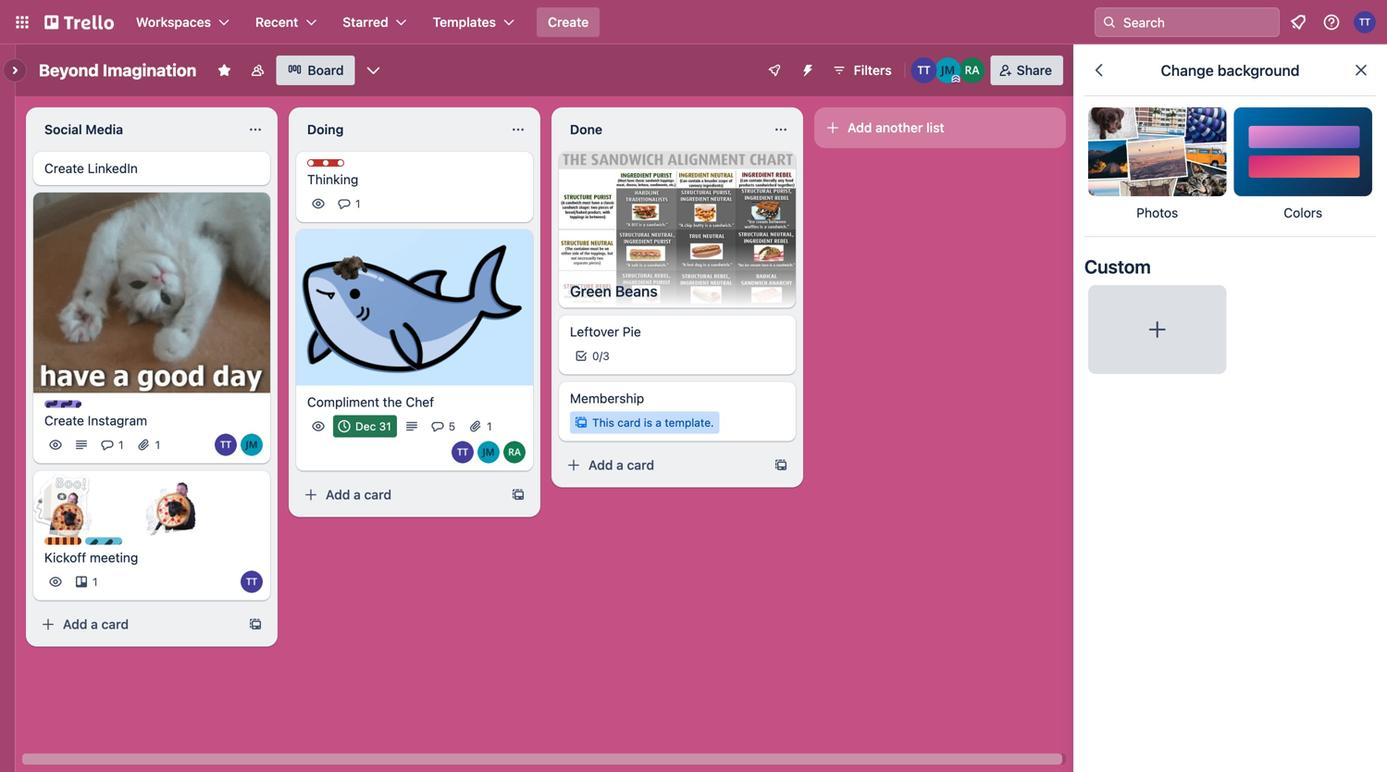 Task type: locate. For each thing, give the bounding box(es) containing it.
0 vertical spatial terry turtle (terryturtle) image
[[1354, 11, 1377, 33]]

2 vertical spatial create from template… image
[[248, 617, 263, 632]]

1 horizontal spatial terry turtle (terryturtle) image
[[241, 571, 263, 593]]

dec 31
[[355, 420, 391, 433]]

workspace visible image
[[250, 63, 265, 78]]

0 horizontal spatial jeremy miller (jeremymiller198) image
[[241, 434, 263, 456]]

templates button
[[422, 7, 526, 37]]

2 horizontal spatial terry turtle (terryturtle) image
[[1354, 11, 1377, 33]]

https://media3.giphy.com/media/uzbc1merae75kv3oqd/100w.gif?cid=ad960664cgd8q560jl16i4tqsq6qk30rgh2t6st4j6ihzo35&ep=v1_stickers_search&rid=100w.gif&ct=s image up kickoff meeting
[[49, 476, 118, 544]]

change
[[1161, 62, 1214, 79]]

thoughts thinking
[[307, 160, 377, 187]]

add a card down this
[[589, 457, 655, 473]]

add another list button
[[815, 107, 1066, 148]]

create instagram
[[44, 413, 147, 428]]

a down kickoff meeting
[[91, 617, 98, 632]]

chef
[[406, 394, 434, 410]]

add a card
[[589, 457, 655, 473], [326, 487, 392, 502], [63, 617, 129, 632]]

leftover pie
[[570, 324, 641, 339]]

linkedin
[[88, 161, 138, 176]]

terry turtle (terryturtle) image for ruby anderson (rubyanderson7) icon
[[452, 441, 474, 463]]

add a card button for done
[[559, 450, 767, 480]]

this
[[592, 416, 615, 429]]

terry turtle (terryturtle) image right open information menu icon at the right top of page
[[1354, 11, 1377, 33]]

a for doing
[[354, 487, 361, 502]]

1 vertical spatial create
[[44, 161, 84, 176]]

2 horizontal spatial add a card
[[589, 457, 655, 473]]

create for create
[[548, 14, 589, 30]]

1 vertical spatial jeremy miller (jeremymiller198) image
[[241, 434, 263, 456]]

1 down create instagram link at bottom left
[[155, 439, 160, 451]]

add a card down dec 31 checkbox
[[326, 487, 392, 502]]

recent
[[256, 14, 298, 30]]

pie
[[623, 324, 641, 339]]

add down this
[[589, 457, 613, 473]]

https://media3.giphy.com/media/uzbc1merae75kv3oqd/100w.gif?cid=ad960664cgd8q560jl16i4tqsq6qk30rgh2t6st4j6ihzo35&ep=v1_stickers_search&rid=100w.gif&ct=s image up kickoff meeting link
[[138, 468, 206, 536]]

0 vertical spatial terry turtle (terryturtle) image
[[215, 434, 237, 456]]

create inside button
[[548, 14, 589, 30]]

1 horizontal spatial jeremy miller (jeremymiller198) image
[[936, 57, 962, 83]]

color: orange, title: none image
[[44, 538, 81, 545]]

pete ghost image
[[32, 471, 91, 530]]

add a card button down this card is a template. in the bottom of the page
[[559, 450, 767, 480]]

color: sky, title: "sparkling" element
[[85, 538, 154, 551]]

0 vertical spatial jeremy miller (jeremymiller198) image
[[936, 57, 962, 83]]

template.
[[665, 416, 714, 429]]

imagination
[[103, 60, 197, 80]]

add down dec 31 checkbox
[[326, 487, 350, 502]]

Board name text field
[[30, 56, 206, 85]]

power ups image
[[767, 63, 782, 78]]

a
[[656, 416, 662, 429], [617, 457, 624, 473], [354, 487, 361, 502], [91, 617, 98, 632]]

add down kickoff
[[63, 617, 87, 632]]

create instagram link
[[44, 412, 259, 430]]

0 vertical spatial create
[[548, 14, 589, 30]]

thinking
[[307, 172, 359, 187]]

0 horizontal spatial add a card
[[63, 617, 129, 632]]

color: purple, title: none image
[[44, 401, 81, 408]]

card for social media
[[101, 617, 129, 632]]

colors
[[1284, 205, 1323, 220]]

https://media3.giphy.com/media/uzbc1merae75kv3oqd/100w.gif?cid=ad960664cgd8q560jl16i4tqsq6qk30rgh2t6st4j6ihzo35&ep=v1_stickers_search&rid=100w.gif&ct=s image
[[138, 468, 206, 536], [49, 476, 118, 544]]

beyond imagination
[[39, 60, 197, 80]]

a down this card is a template. in the bottom of the page
[[617, 457, 624, 473]]

done
[[570, 122, 603, 137]]

1 horizontal spatial terry turtle (terryturtle) image
[[912, 57, 937, 83]]

add
[[848, 120, 872, 135], [589, 457, 613, 473], [326, 487, 350, 502], [63, 617, 87, 632]]

a right is
[[656, 416, 662, 429]]

green
[[570, 282, 612, 300]]

0 horizontal spatial terry turtle (terryturtle) image
[[215, 434, 237, 456]]

0 vertical spatial create from template… image
[[774, 458, 789, 473]]

create linkedin link
[[44, 159, 259, 178]]

terry turtle (terryturtle) image for ruby anderson (rubyanderson7) image
[[912, 57, 937, 83]]

workspaces button
[[125, 7, 241, 37]]

leftover
[[570, 324, 619, 339]]

1 horizontal spatial add a card button
[[296, 480, 504, 510]]

star or unstar board image
[[217, 63, 232, 78]]

0 vertical spatial add a card
[[589, 457, 655, 473]]

card down dec 31
[[364, 487, 392, 502]]

social media
[[44, 122, 123, 137]]

board
[[308, 62, 344, 78]]

card
[[618, 416, 641, 429], [627, 457, 655, 473], [364, 487, 392, 502], [101, 617, 129, 632]]

add a card button
[[559, 450, 767, 480], [296, 480, 504, 510], [33, 610, 241, 639]]

create
[[548, 14, 589, 30], [44, 161, 84, 176], [44, 413, 84, 428]]

is
[[644, 416, 653, 429]]

membership
[[570, 391, 645, 406]]

kickoff meeting link
[[44, 549, 259, 567]]

terry turtle (terryturtle) image left this member is an admin of this board. icon
[[912, 57, 937, 83]]

create for create instagram
[[44, 413, 84, 428]]

a for social media
[[91, 617, 98, 632]]

add a card button for social media
[[33, 610, 241, 639]]

2 horizontal spatial create from template… image
[[774, 458, 789, 473]]

automation image
[[793, 56, 819, 81]]

0
[[592, 350, 599, 363]]

0 horizontal spatial terry turtle (terryturtle) image
[[452, 441, 474, 463]]

compliment the chef link
[[307, 393, 522, 411]]

terry turtle (terryturtle) image
[[215, 434, 237, 456], [241, 571, 263, 593]]

1 vertical spatial add a card
[[326, 487, 392, 502]]

1
[[355, 197, 361, 210], [487, 420, 492, 433], [118, 439, 124, 451], [155, 439, 160, 451], [93, 576, 98, 588]]

a down dec 31 checkbox
[[354, 487, 361, 502]]

add a card button down 31
[[296, 480, 504, 510]]

0 horizontal spatial add a card button
[[33, 610, 241, 639]]

photos
[[1137, 205, 1179, 220]]

1 vertical spatial terry turtle (terryturtle) image
[[912, 57, 937, 83]]

card down meeting
[[101, 617, 129, 632]]

1 down instagram
[[118, 439, 124, 451]]

1 horizontal spatial create from template… image
[[511, 487, 526, 502]]

doing
[[307, 122, 344, 137]]

1 vertical spatial create from template… image
[[511, 487, 526, 502]]

membership link
[[570, 389, 785, 408]]

compliment
[[307, 394, 380, 410]]

Done text field
[[559, 115, 763, 144]]

compliment the chef
[[307, 394, 434, 410]]

1 horizontal spatial https://media3.giphy.com/media/uzbc1merae75kv3oqd/100w.gif?cid=ad960664cgd8q560jl16i4tqsq6qk30rgh2t6st4j6ihzo35&ep=v1_stickers_search&rid=100w.gif&ct=s image
[[138, 468, 206, 536]]

2 vertical spatial terry turtle (terryturtle) image
[[452, 441, 474, 463]]

terry turtle (terryturtle) image
[[1354, 11, 1377, 33], [912, 57, 937, 83], [452, 441, 474, 463]]

2 vertical spatial create
[[44, 413, 84, 428]]

jeremy miller (jeremymiller198) image
[[936, 57, 962, 83], [241, 434, 263, 456]]

social
[[44, 122, 82, 137]]

0 / 3
[[592, 350, 610, 363]]

create from template… image
[[774, 458, 789, 473], [511, 487, 526, 502], [248, 617, 263, 632]]

add a card down kickoff meeting
[[63, 617, 129, 632]]

card down is
[[627, 457, 655, 473]]

card left is
[[618, 416, 641, 429]]

ruby anderson (rubyanderson7) image
[[960, 57, 986, 83]]

this member is an admin of this board. image
[[952, 75, 961, 83]]

thoughts
[[326, 160, 377, 173]]

list
[[927, 120, 945, 135]]

0 horizontal spatial create from template… image
[[248, 617, 263, 632]]

add a card button down kickoff meeting link
[[33, 610, 241, 639]]

filters
[[854, 62, 892, 78]]

primary element
[[0, 0, 1388, 44]]

1 horizontal spatial add a card
[[326, 487, 392, 502]]

green beans
[[570, 282, 658, 300]]

3
[[603, 350, 610, 363]]

2 vertical spatial add a card
[[63, 617, 129, 632]]

instagram
[[88, 413, 147, 428]]

Doing text field
[[296, 115, 500, 144]]

kickoff
[[44, 550, 86, 565]]

terry turtle (terryturtle) image left jeremy miller (jeremymiller198) icon
[[452, 441, 474, 463]]

2 horizontal spatial add a card button
[[559, 450, 767, 480]]

kickoff meeting
[[44, 550, 138, 565]]



Task type: describe. For each thing, give the bounding box(es) containing it.
add another list
[[848, 120, 945, 135]]

search image
[[1103, 15, 1117, 30]]

background
[[1218, 62, 1300, 79]]

workspaces
[[136, 14, 211, 30]]

https://media1.giphy.com/media/3ov9jucrjra1ggg9vu/100w.gif?cid=ad960664cgd8q560jl16i4tqsq6qk30rgh2t6st4j6ihzo35&ep=v1_stickers_search&rid=100w.gif&ct=s image
[[319, 229, 380, 290]]

thinking link
[[307, 170, 522, 189]]

card for done
[[627, 457, 655, 473]]

dec
[[355, 420, 376, 433]]

0 horizontal spatial https://media3.giphy.com/media/uzbc1merae75kv3oqd/100w.gif?cid=ad960664cgd8q560jl16i4tqsq6qk30rgh2t6st4j6ihzo35&ep=v1_stickers_search&rid=100w.gif&ct=s image
[[49, 476, 118, 544]]

starred
[[343, 14, 389, 30]]

1 vertical spatial terry turtle (terryturtle) image
[[241, 571, 263, 593]]

/
[[599, 350, 603, 363]]

add for social media
[[63, 617, 87, 632]]

ruby anderson (rubyanderson7) image
[[504, 441, 526, 463]]

1 up jeremy miller (jeremymiller198) icon
[[487, 420, 492, 433]]

create from template… image for social media
[[248, 617, 263, 632]]

add a card for social media
[[63, 617, 129, 632]]

customize views image
[[364, 61, 383, 80]]

add for doing
[[326, 487, 350, 502]]

change background
[[1161, 62, 1300, 79]]

board link
[[276, 56, 355, 85]]

this card is a template.
[[592, 416, 714, 429]]

custom
[[1085, 256, 1151, 277]]

starred button
[[332, 7, 418, 37]]

Search field
[[1117, 8, 1279, 36]]

jeremy miller (jeremymiller198) image
[[478, 441, 500, 463]]

templates
[[433, 14, 496, 30]]

Social Media text field
[[33, 115, 237, 144]]

sparkling
[[104, 538, 154, 551]]

the
[[383, 394, 402, 410]]

filters button
[[826, 56, 898, 85]]

color: bold red, title: "thoughts" element
[[307, 159, 377, 173]]

0 notifications image
[[1288, 11, 1310, 33]]

create from template… image for doing
[[511, 487, 526, 502]]

recent button
[[244, 7, 328, 37]]

green beans link
[[559, 275, 796, 308]]

share button
[[991, 56, 1064, 85]]

5
[[449, 420, 456, 433]]

meeting
[[90, 550, 138, 565]]

31
[[379, 420, 391, 433]]

add left another
[[848, 120, 872, 135]]

share
[[1017, 62, 1053, 78]]

create linkedin
[[44, 161, 138, 176]]

beyond
[[39, 60, 99, 80]]

media
[[85, 122, 123, 137]]

a for done
[[617, 457, 624, 473]]

leftover pie link
[[570, 323, 785, 341]]

create button
[[537, 7, 600, 37]]

add a card for doing
[[326, 487, 392, 502]]

open information menu image
[[1323, 13, 1341, 31]]

another
[[876, 120, 923, 135]]

add for done
[[589, 457, 613, 473]]

create for create linkedin
[[44, 161, 84, 176]]

card for doing
[[364, 487, 392, 502]]

back to home image
[[44, 7, 114, 37]]

add a card button for doing
[[296, 480, 504, 510]]

1 down thoughts thinking
[[355, 197, 361, 210]]

Dec 31 checkbox
[[333, 415, 397, 437]]

create from template… image for done
[[774, 458, 789, 473]]

beans
[[616, 282, 658, 300]]

add a card for done
[[589, 457, 655, 473]]

1 down kickoff meeting
[[93, 576, 98, 588]]



Task type: vqa. For each thing, say whether or not it's contained in the screenshot.
The Blocks
no



